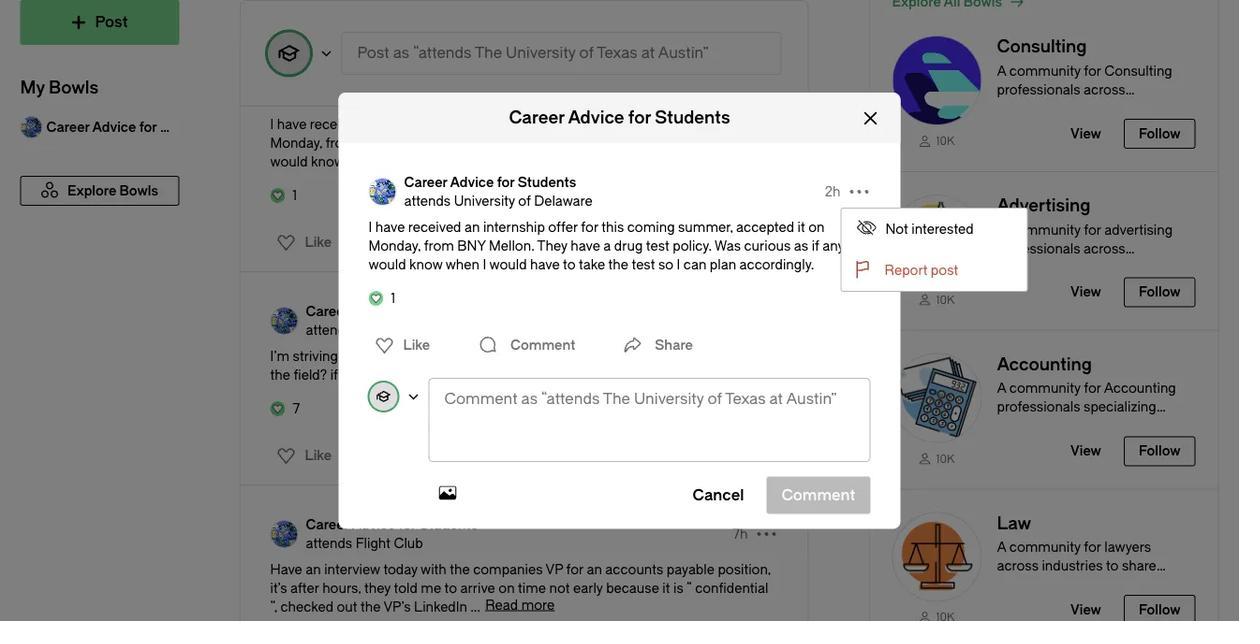 Task type: describe. For each thing, give the bounding box(es) containing it.
the inside i have received an internship offer for this coming summer, accepted it on monday, from bny mellon. they have a drug test policy. was curious as if anyone would know when i would have to take the test so i can plan accordingly.
[[608, 257, 629, 272]]

vp's
[[384, 600, 411, 615]]

7h link
[[733, 525, 748, 544]]

linkedin
[[414, 600, 467, 615]]

confidential
[[695, 581, 768, 597]]

is
[[673, 581, 684, 597]]

this for so
[[602, 219, 624, 235]]

could
[[367, 368, 402, 383]]

i right so at the right of page
[[677, 257, 680, 272]]

comment button for ...
[[375, 224, 482, 261]]

me
[[421, 581, 441, 597]]

does
[[537, 349, 570, 364]]

i down toogle identity image
[[270, 117, 274, 132]]

curious for ...
[[646, 135, 693, 151]]

know for i have received an internship offer for this coming summer, accepted it on monday, from bny mellon. they have a drug test policy. was curious as if anyone would know when i would have to take the test so i can plan accordingly.
[[409, 257, 443, 272]]

know for i have received an internship offer for this coming summer, accepted it on monday, from bny mellon. they have a drug test policy. was curious as if anyone would know when i would have to take the test ...
[[311, 154, 344, 170]]

would down of
[[489, 257, 527, 272]]

curious for so
[[744, 238, 791, 254]]

7
[[293, 401, 300, 417]]

drug for so
[[614, 238, 643, 254]]

it inside have an interview today with the companies vp for an accounts payable position, it's after hours, they told me to arrive on time not early because it is " confidential ", checked out the vp's linkedin ...
[[663, 581, 670, 597]]

2 10k button from the top
[[870, 172, 1218, 330]]

1 vertical spatial comment
[[511, 337, 575, 353]]

0 vertical spatial toogle identity image
[[270, 307, 298, 335]]

students for career advice for students link associated with toogle identity icon to the top
[[419, 304, 478, 319]]

mellon. for i have received an internship offer for this coming summer, accepted it on monday, from bny mellon. they have a drug test policy. was curious as if anyone would know when i would have to take the test ...
[[391, 135, 436, 151]]

anyone inside the i'm striving to become a real estate lawyer. does anyone have any experience in the field? if you could sum it up with one word what would it be?
[[573, 349, 619, 364]]

would up image for post author
[[391, 154, 429, 170]]

if inside the i'm striving to become a real estate lawyer. does anyone have any experience in the field? if you could sum it up with one word what would it be?
[[330, 368, 338, 383]]

career advice for students link for toogle identity icon to the top
[[306, 303, 478, 321]]

read more button
[[485, 598, 555, 614]]

this for ...
[[503, 117, 526, 132]]

if for i have received an internship offer for this coming summer, accepted it on monday, from bny mellon. they have a drug test policy. was curious as if anyone would know when i would have to take the test so i can plan accordingly.
[[812, 238, 819, 254]]

10k link for 1st the 10k button from the top
[[892, 133, 982, 149]]

read more
[[485, 598, 555, 614]]

Comment as "attends The University of Texas at Austin" text field
[[429, 378, 871, 463]]

career advice for students attends university of delaware
[[404, 174, 593, 209]]

hours,
[[322, 581, 361, 597]]

2h link for i have received an internship offer for this coming summer, accepted it on monday, from bny mellon. they have a drug test policy. was curious as if anyone would know when i would have to take the test ...
[[732, 80, 748, 98]]

i up image for post author
[[384, 154, 388, 170]]

report post menu item
[[842, 250, 1027, 291]]

bny for i have received an internship offer for this coming summer, accepted it on monday, from bny mellon. they have a drug test policy. was curious as if anyone would know when i would have to take the test ...
[[359, 135, 387, 151]]

like button for i have received an internship offer for this coming summer, accepted it on monday, from bny mellon. they have a drug test policy. was curious as if anyone would know when i would have to take the test ...
[[266, 228, 337, 258]]

comment button for so
[[473, 327, 580, 364]]

career for career advice for students link corresponding to the bottom toogle identity icon
[[306, 518, 349, 533]]

plan
[[710, 257, 736, 272]]

to inside i have received an internship offer for this coming summer, accepted it on monday, from bny mellon. they have a drug test policy. was curious as if anyone would know when i would have to take the test so i can plan accordingly.
[[563, 257, 576, 272]]

received for i have received an internship offer for this coming summer, accepted it on monday, from bny mellon. they have a drug test policy. was curious as if anyone would know when i would have to take the test ...
[[310, 117, 363, 132]]

7h
[[733, 527, 748, 542]]

estate
[[449, 349, 488, 364]]

not interested
[[886, 221, 974, 237]]

you
[[341, 368, 364, 383]]

offer for ...
[[450, 117, 479, 132]]

3 10k from the top
[[936, 453, 955, 466]]

for inside i have received an internship offer for this coming summer, accepted it on monday, from bny mellon. they have a drug test policy. was curious as if anyone would know when i would have to take the test so i can plan accordingly.
[[581, 219, 598, 235]]

1 vertical spatial toogle identity image
[[369, 382, 399, 412]]

they
[[364, 581, 391, 597]]

accepted for so
[[736, 219, 794, 235]]

it inside i have received an internship offer for this coming summer, accepted it on monday, from bny mellon. they have a drug test policy. was curious as if anyone would know when i would have to take the test so i can plan accordingly.
[[798, 219, 805, 235]]

read
[[485, 598, 518, 614]]

students inside career advice for students attends university of delaware
[[518, 174, 576, 190]]

for inside i have received an internship offer for this coming summer, accepted it on monday, from bny mellon. they have a drug test policy. was curious as if anyone would know when i would have to take the test ...
[[483, 117, 500, 132]]

if for i have received an internship offer for this coming summer, accepted it on monday, from bny mellon. they have a drug test policy. was curious as if anyone would know when i would have to take the test ...
[[713, 135, 721, 151]]

monday, for i have received an internship offer for this coming summer, accepted it on monday, from bny mellon. they have a drug test policy. was curious as if anyone would know when i would have to take the test so i can plan accordingly.
[[369, 238, 421, 254]]

",
[[270, 600, 277, 615]]

share
[[655, 337, 693, 353]]

can
[[684, 257, 707, 272]]

today
[[383, 562, 418, 578]]

an up the after
[[306, 562, 321, 578]]

not
[[886, 221, 908, 237]]

career advice for students link for image for post author
[[404, 173, 593, 192]]

vp
[[546, 562, 563, 578]]

the inside i have received an internship offer for this coming summer, accepted it on monday, from bny mellon. they have a drug test policy. was curious as if anyone would know when i would have to take the test ...
[[510, 154, 530, 170]]

position,
[[718, 562, 771, 578]]

interview
[[324, 562, 380, 578]]

one
[[495, 368, 519, 383]]

for inside have an interview today with the companies vp for an accounts payable position, it's after hours, they told me to arrive on time not early because it is " confidential ", checked out the vp's linkedin ...
[[566, 562, 584, 578]]

menu containing not interested
[[841, 208, 1028, 292]]

be?
[[641, 368, 662, 383]]

delaware
[[534, 193, 593, 209]]

on for i have received an internship offer for this coming summer, accepted it on monday, from bny mellon. they have a drug test policy. was curious as if anyone would know when i would have to take the test so i can plan accordingly.
[[809, 219, 825, 235]]

they for ...
[[439, 135, 469, 151]]

advice up delaware
[[568, 108, 624, 128]]

was for ...
[[616, 135, 643, 151]]

on inside have an interview today with the companies vp for an accounts payable position, it's after hours, they told me to arrive on time not early because it is " confidential ", checked out the vp's linkedin ...
[[499, 581, 515, 597]]

career for career advice for students link related to toogle identity image
[[306, 72, 349, 87]]

"
[[687, 581, 692, 597]]

i down image for post author
[[369, 219, 372, 235]]

like button for i have received an internship offer for this coming summer, accepted it on monday, from bny mellon. they have a drug test policy. was curious as if anyone would know when i would have to take the test so i can plan accordingly.
[[364, 330, 436, 360]]

policy. for so
[[673, 238, 712, 254]]

post
[[931, 263, 958, 278]]

become
[[357, 349, 409, 364]]

report post
[[885, 263, 958, 278]]

university
[[454, 193, 515, 209]]

told
[[394, 581, 418, 597]]

3 10k button from the top
[[870, 331, 1218, 489]]

a for ...
[[505, 135, 513, 151]]

so
[[658, 257, 674, 272]]

word
[[522, 368, 553, 383]]

as for i have received an internship offer for this coming summer, accepted it on monday, from bny mellon. they have a drug test policy. was curious as if anyone would know when i would have to take the test ...
[[696, 135, 710, 151]]

1 for i have received an internship offer for this coming summer, accepted it on monday, from bny mellon. they have a drug test policy. was curious as if anyone would know when i would have to take the test so i can plan accordingly.
[[391, 291, 395, 306]]

it's
[[270, 581, 287, 597]]

accounts
[[605, 562, 663, 578]]

of
[[518, 193, 531, 209]]

2h for i have received an internship offer for this coming summer, accepted it on monday, from bny mellon. they have a drug test policy. was curious as if anyone would know when i would have to take the test ...
[[732, 81, 748, 96]]



Task type: vqa. For each thing, say whether or not it's contained in the screenshot.
bottommost a
yes



Task type: locate. For each thing, give the bounding box(es) containing it.
i down university
[[483, 257, 486, 272]]

like button
[[266, 228, 337, 258], [364, 330, 436, 360], [266, 441, 337, 471]]

they for so
[[537, 238, 567, 254]]

when up image for post author
[[347, 154, 381, 170]]

0 vertical spatial with
[[465, 368, 491, 383]]

with
[[465, 368, 491, 383], [421, 562, 447, 578]]

career up career advice for students attends university of delaware
[[509, 108, 565, 128]]

from inside i have received an internship offer for this coming summer, accepted it on monday, from bny mellon. they have a drug test policy. was curious as if anyone would know when i would have to take the test ...
[[326, 135, 356, 151]]

coming up delaware
[[529, 117, 577, 132]]

curious
[[646, 135, 693, 151], [744, 238, 791, 254]]

1 vertical spatial as
[[794, 238, 809, 254]]

10k link for 2nd the 10k button from the bottom
[[892, 292, 982, 308]]

to inside have an interview today with the companies vp for an accounts payable position, it's after hours, they told me to arrive on time not early because it is " confidential ", checked out the vp's linkedin ...
[[445, 581, 457, 597]]

... up delaware
[[560, 154, 570, 170]]

coming inside i have received an internship offer for this coming summer, accepted it on monday, from bny mellon. they have a drug test policy. was curious as if anyone would know when i would have to take the test so i can plan accordingly.
[[627, 219, 675, 235]]

sum
[[405, 368, 432, 383]]

on
[[710, 117, 726, 132], [809, 219, 825, 235], [499, 581, 515, 597]]

0 vertical spatial if
[[713, 135, 721, 151]]

1 vertical spatial when
[[446, 257, 480, 272]]

advice up "become" on the left bottom of the page
[[352, 304, 396, 319]]

1 horizontal spatial from
[[424, 238, 454, 254]]

real
[[423, 349, 446, 364]]

career advice for students for the bottom toogle identity icon
[[306, 518, 478, 533]]

2 10k link from the top
[[892, 292, 982, 308]]

0 horizontal spatial summer,
[[580, 117, 635, 132]]

coming inside i have received an internship offer for this coming summer, accepted it on monday, from bny mellon. they have a drug test policy. was curious as if anyone would know when i would have to take the test ...
[[529, 117, 577, 132]]

have inside the i'm striving to become a real estate lawyer. does anyone have any experience in the field? if you could sum it up with one word what would it be?
[[622, 349, 652, 364]]

1 vertical spatial comment button
[[473, 327, 580, 364]]

i'm
[[270, 349, 290, 364]]

advice for career advice for students link related to toogle identity image
[[352, 72, 396, 87]]

1 horizontal spatial 2h
[[825, 184, 841, 199]]

in
[[752, 349, 763, 364]]

would inside the i'm striving to become a real estate lawyer. does anyone have any experience in the field? if you could sum it up with one word what would it be?
[[589, 368, 626, 383]]

would down image for post author
[[369, 257, 406, 272]]

1 horizontal spatial 2h link
[[825, 182, 841, 201]]

a inside i have received an internship offer for this coming summer, accepted it on monday, from bny mellon. they have a drug test policy. was curious as if anyone would know when i would have to take the test ...
[[505, 135, 513, 151]]

to
[[465, 154, 477, 170], [563, 257, 576, 272], [341, 349, 354, 364], [445, 581, 457, 597]]

0 vertical spatial comment
[[412, 235, 477, 250]]

policy. inside i have received an internship offer for this coming summer, accepted it on monday, from bny mellon. they have a drug test policy. was curious as if anyone would know when i would have to take the test ...
[[574, 135, 613, 151]]

was inside i have received an internship offer for this coming summer, accepted it on monday, from bny mellon. they have a drug test policy. was curious as if anyone would know when i would have to take the test ...
[[616, 135, 643, 151]]

1 vertical spatial anyone
[[823, 238, 868, 254]]

1 up "become" on the left bottom of the page
[[391, 291, 395, 306]]

students for career advice for students link corresponding to the bottom toogle identity icon
[[419, 518, 478, 533]]

when inside i have received an internship offer for this coming summer, accepted it on monday, from bny mellon. they have a drug test policy. was curious as if anyone would know when i would have to take the test so i can plan accordingly.
[[446, 257, 480, 272]]

to inside i have received an internship offer for this coming summer, accepted it on monday, from bny mellon. they have a drug test policy. was curious as if anyone would know when i would have to take the test ...
[[465, 154, 477, 170]]

it inside i have received an internship offer for this coming summer, accepted it on monday, from bny mellon. they have a drug test policy. was curious as if anyone would know when i would have to take the test ...
[[699, 117, 707, 132]]

comment for lawyer.
[[412, 448, 477, 464]]

1 horizontal spatial if
[[713, 135, 721, 151]]

as for i have received an internship offer for this coming summer, accepted it on monday, from bny mellon. they have a drug test policy. was curious as if anyone would know when i would have to take the test so i can plan accordingly.
[[794, 238, 809, 254]]

1 vertical spatial ...
[[470, 600, 481, 615]]

the inside the i'm striving to become a real estate lawyer. does anyone have any experience in the field? if you could sum it up with one word what would it be?
[[270, 368, 290, 383]]

1 horizontal spatial on
[[710, 117, 726, 132]]

offer down delaware
[[548, 219, 578, 235]]

bny up image for post author
[[359, 135, 387, 151]]

the up career advice for students attends university of delaware
[[510, 154, 530, 170]]

toogle identity image up have
[[270, 521, 298, 549]]

0 vertical spatial they
[[439, 135, 469, 151]]

0 horizontal spatial was
[[616, 135, 643, 151]]

1 vertical spatial drug
[[614, 238, 643, 254]]

offer inside i have received an internship offer for this coming summer, accepted it on monday, from bny mellon. they have a drug test policy. was curious as if anyone would know when i would have to take the test ...
[[450, 117, 479, 132]]

...
[[560, 154, 570, 170], [470, 600, 481, 615]]

0 vertical spatial 2h link
[[732, 80, 748, 98]]

0 vertical spatial take
[[481, 154, 507, 170]]

career for career advice for students link associated with toogle identity icon to the top
[[306, 304, 349, 319]]

3 10k link from the top
[[892, 451, 982, 467]]

mellon.
[[391, 135, 436, 151], [489, 238, 534, 254]]

the down 'i'm'
[[270, 368, 290, 383]]

they down delaware
[[537, 238, 567, 254]]

1 horizontal spatial accepted
[[736, 219, 794, 235]]

accordingly.
[[740, 257, 814, 272]]

i have received an internship offer for this coming summer, accepted it on monday, from bny mellon. they have a drug test policy. was curious as if anyone would know when i would have to take the test so i can plan accordingly.
[[369, 219, 868, 272]]

not
[[549, 581, 570, 597]]

1 horizontal spatial curious
[[744, 238, 791, 254]]

2 vertical spatial comment
[[412, 448, 477, 464]]

bny inside i have received an internship offer for this coming summer, accepted it on monday, from bny mellon. they have a drug test policy. was curious as if anyone would know when i would have to take the test so i can plan accordingly.
[[457, 238, 486, 254]]

coming for ...
[[529, 117, 577, 132]]

a inside the i'm striving to become a real estate lawyer. does anyone have any experience in the field? if you could sum it up with one word what would it be?
[[412, 349, 420, 364]]

2h link for i have received an internship offer for this coming summer, accepted it on monday, from bny mellon. they have a drug test policy. was curious as if anyone would know when i would have to take the test so i can plan accordingly.
[[825, 182, 841, 201]]

1 vertical spatial internship
[[483, 219, 545, 235]]

accepted for ...
[[638, 117, 696, 132]]

1 horizontal spatial anyone
[[724, 135, 770, 151]]

an inside i have received an internship offer for this coming summer, accepted it on monday, from bny mellon. they have a drug test policy. was curious as if anyone would know when i would have to take the test so i can plan accordingly.
[[465, 219, 480, 235]]

1 vertical spatial on
[[809, 219, 825, 235]]

0 horizontal spatial anyone
[[573, 349, 619, 364]]

when inside i have received an internship offer for this coming summer, accepted it on monday, from bny mellon. they have a drug test policy. was curious as if anyone would know when i would have to take the test ...
[[347, 154, 381, 170]]

mellon. for i have received an internship offer for this coming summer, accepted it on monday, from bny mellon. they have a drug test policy. was curious as if anyone would know when i would have to take the test so i can plan accordingly.
[[489, 238, 534, 254]]

1 vertical spatial take
[[579, 257, 605, 272]]

to right me
[[445, 581, 457, 597]]

10k link for 1st the 10k button from the bottom of the page
[[892, 451, 982, 467]]

when for i have received an internship offer for this coming summer, accepted it on monday, from bny mellon. they have a drug test policy. was curious as if anyone would know when i would have to take the test ...
[[347, 154, 381, 170]]

1 horizontal spatial ...
[[560, 154, 570, 170]]

toogle identity image
[[270, 307, 298, 335], [369, 382, 399, 412], [270, 521, 298, 549]]

they inside i have received an internship offer for this coming summer, accepted it on monday, from bny mellon. they have a drug test policy. was curious as if anyone would know when i would have to take the test so i can plan accordingly.
[[537, 238, 567, 254]]

career right toogle identity image
[[306, 72, 349, 87]]

internship up image for post author
[[385, 117, 447, 132]]

comment button up word
[[473, 327, 580, 364]]

1 horizontal spatial know
[[409, 257, 443, 272]]

monday, for i have received an internship offer for this coming summer, accepted it on monday, from bny mellon. they have a drug test policy. was curious as if anyone would know when i would have to take the test ...
[[270, 135, 322, 151]]

striving
[[293, 349, 338, 364]]

2 vertical spatial anyone
[[573, 349, 619, 364]]

internship inside i have received an internship offer for this coming summer, accepted it on monday, from bny mellon. they have a drug test policy. was curious as if anyone would know when i would have to take the test so i can plan accordingly.
[[483, 219, 545, 235]]

a inside i have received an internship offer for this coming summer, accepted it on monday, from bny mellon. they have a drug test policy. was curious as if anyone would know when i would have to take the test so i can plan accordingly.
[[604, 238, 611, 254]]

0 horizontal spatial coming
[[529, 117, 577, 132]]

would down toogle identity image
[[270, 154, 308, 170]]

drug inside i have received an internship offer for this coming summer, accepted it on monday, from bny mellon. they have a drug test policy. was curious as if anyone would know when i would have to take the test ...
[[516, 135, 545, 151]]

0 vertical spatial as
[[696, 135, 710, 151]]

1 vertical spatial policy.
[[673, 238, 712, 254]]

have
[[270, 562, 302, 578]]

like for i have received an internship offer for this coming summer, accepted it on monday, from bny mellon. they have a drug test policy. was curious as if anyone would know when i would have to take the test so i can plan accordingly.
[[403, 337, 430, 353]]

comment button down sum
[[375, 437, 482, 475]]

career advice for students for toogle identity image
[[306, 72, 478, 87]]

i have received an internship offer for this coming summer, accepted it on monday, from bny mellon. they have a drug test policy. was curious as if anyone would know when i would have to take the test ...
[[270, 117, 770, 170]]

have an interview today with the companies vp for an accounts payable position, it's after hours, they told me to arrive on time not early because it is " confidential ", checked out the vp's linkedin ...
[[270, 562, 771, 615]]

policy. inside i have received an internship offer for this coming summer, accepted it on monday, from bny mellon. they have a drug test policy. was curious as if anyone would know when i would have to take the test so i can plan accordingly.
[[673, 238, 712, 254]]

0 horizontal spatial a
[[412, 349, 420, 364]]

mellon. up image for post author
[[391, 135, 436, 151]]

internship inside i have received an internship offer for this coming summer, accepted it on monday, from bny mellon. they have a drug test policy. was curious as if anyone would know when i would have to take the test ...
[[385, 117, 447, 132]]

0 vertical spatial monday,
[[270, 135, 322, 151]]

monday,
[[270, 135, 322, 151], [369, 238, 421, 254]]

0 horizontal spatial monday,
[[270, 135, 322, 151]]

career up interview
[[306, 518, 349, 533]]

0 vertical spatial when
[[347, 154, 381, 170]]

from
[[326, 135, 356, 151], [424, 238, 454, 254]]

summer, up delaware
[[580, 117, 635, 132]]

to up career advice for students attends university of delaware
[[465, 154, 477, 170]]

what
[[556, 368, 586, 383]]

on inside i have received an internship offer for this coming summer, accepted it on monday, from bny mellon. they have a drug test policy. was curious as if anyone would know when i would have to take the test so i can plan accordingly.
[[809, 219, 825, 235]]

1 horizontal spatial drug
[[614, 238, 643, 254]]

advice
[[352, 72, 396, 87], [568, 108, 624, 128], [450, 174, 494, 190], [352, 304, 396, 319], [352, 518, 396, 533]]

0 vertical spatial summer,
[[580, 117, 635, 132]]

when down university
[[446, 257, 480, 272]]

1 vertical spatial 2h
[[825, 184, 841, 199]]

1 vertical spatial offer
[[548, 219, 578, 235]]

time
[[518, 581, 546, 597]]

mellon. down of
[[489, 238, 534, 254]]

1 horizontal spatial was
[[715, 238, 741, 254]]

have
[[277, 117, 307, 132], [472, 135, 502, 151], [432, 154, 461, 170], [375, 219, 405, 235], [571, 238, 600, 254], [530, 257, 560, 272], [622, 349, 652, 364]]

take up career advice for students attends university of delaware
[[481, 154, 507, 170]]

early
[[573, 581, 603, 597]]

1 10k link from the top
[[892, 133, 982, 149]]

field?
[[294, 368, 327, 383]]

the left so at the right of page
[[608, 257, 629, 272]]

they inside i have received an internship offer for this coming summer, accepted it on monday, from bny mellon. they have a drug test policy. was curious as if anyone would know when i would have to take the test ...
[[439, 135, 469, 151]]

this
[[503, 117, 526, 132], [602, 219, 624, 235]]

advice for career advice for students link corresponding to the bottom toogle identity icon
[[352, 518, 396, 533]]

menu
[[841, 208, 1028, 292]]

mellon. inside i have received an internship offer for this coming summer, accepted it on monday, from bny mellon. they have a drug test policy. was curious as if anyone would know when i would have to take the test so i can plan accordingly.
[[489, 238, 534, 254]]

comment up word
[[511, 337, 575, 353]]

take
[[481, 154, 507, 170], [579, 257, 605, 272]]

as
[[696, 135, 710, 151], [794, 238, 809, 254]]

1 10k button from the top
[[870, 13, 1218, 171]]

advice right toogle identity image
[[352, 72, 396, 87]]

the up arrive
[[450, 562, 470, 578]]

internship for i have received an internship offer for this coming summer, accepted it on monday, from bny mellon. they have a drug test policy. was curious as if anyone would know when i would have to take the test ...
[[385, 117, 447, 132]]

1 horizontal spatial 1
[[391, 291, 395, 306]]

career inside career advice for students attends university of delaware
[[404, 174, 448, 190]]

monday, inside i have received an internship offer for this coming summer, accepted it on monday, from bny mellon. they have a drug test policy. was curious as if anyone would know when i would have to take the test ...
[[270, 135, 322, 151]]

toogle identity image
[[270, 75, 298, 103]]

bny
[[359, 135, 387, 151], [457, 238, 486, 254]]

an down university
[[465, 219, 480, 235]]

career up striving
[[306, 304, 349, 319]]

0 vertical spatial 10k
[[936, 135, 955, 148]]

internship
[[385, 117, 447, 132], [483, 219, 545, 235]]

accepted inside i have received an internship offer for this coming summer, accepted it on monday, from bny mellon. they have a drug test policy. was curious as if anyone would know when i would have to take the test ...
[[638, 117, 696, 132]]

2 vertical spatial if
[[330, 368, 338, 383]]

2 10k from the top
[[936, 294, 955, 307]]

1 horizontal spatial this
[[602, 219, 624, 235]]

0 horizontal spatial 2h
[[732, 81, 748, 96]]

not interested menu item
[[842, 209, 1027, 250]]

when
[[347, 154, 381, 170], [446, 257, 480, 272]]

summer, inside i have received an internship offer for this coming summer, accepted it on monday, from bny mellon. they have a drug test policy. was curious as if anyone would know when i would have to take the test so i can plan accordingly.
[[678, 219, 733, 235]]

students
[[419, 72, 478, 87], [655, 108, 730, 128], [518, 174, 576, 190], [419, 304, 478, 319], [419, 518, 478, 533]]

mellon. inside i have received an internship offer for this coming summer, accepted it on monday, from bny mellon. they have a drug test policy. was curious as if anyone would know when i would have to take the test ...
[[391, 135, 436, 151]]

1 vertical spatial bny
[[457, 238, 486, 254]]

0 vertical spatial internship
[[385, 117, 447, 132]]

interested
[[912, 221, 974, 237]]

to inside the i'm striving to become a real estate lawyer. does anyone have any experience in the field? if you could sum it up with one word what would it be?
[[341, 349, 354, 364]]

1 vertical spatial coming
[[627, 219, 675, 235]]

would right what
[[589, 368, 626, 383]]

... down arrive
[[470, 600, 481, 615]]

1 vertical spatial summer,
[[678, 219, 733, 235]]

comment down up
[[412, 448, 477, 464]]

take inside i have received an internship offer for this coming summer, accepted it on monday, from bny mellon. they have a drug test policy. was curious as if anyone would know when i would have to take the test ...
[[481, 154, 507, 170]]

career advice for students link for the bottom toogle identity icon
[[306, 516, 478, 535]]

monday, inside i have received an internship offer for this coming summer, accepted it on monday, from bny mellon. they have a drug test policy. was curious as if anyone would know when i would have to take the test so i can plan accordingly.
[[369, 238, 421, 254]]

summer, inside i have received an internship offer for this coming summer, accepted it on monday, from bny mellon. they have a drug test policy. was curious as if anyone would know when i would have to take the test ...
[[580, 117, 635, 132]]

this inside i have received an internship offer for this coming summer, accepted it on monday, from bny mellon. they have a drug test policy. was curious as if anyone would know when i would have to take the test so i can plan accordingly.
[[602, 219, 624, 235]]

0 horizontal spatial from
[[326, 135, 356, 151]]

offer for so
[[548, 219, 578, 235]]

2 horizontal spatial on
[[809, 219, 825, 235]]

for
[[399, 72, 416, 87], [628, 108, 651, 128], [483, 117, 500, 132], [497, 174, 515, 190], [581, 219, 598, 235], [399, 304, 416, 319], [399, 518, 416, 533], [566, 562, 584, 578]]

anyone for i have received an internship offer for this coming summer, accepted it on monday, from bny mellon. they have a drug test policy. was curious as if anyone would know when i would have to take the test so i can plan accordingly.
[[823, 238, 868, 254]]

offer up career advice for students attends university of delaware
[[450, 117, 479, 132]]

an up early
[[587, 562, 602, 578]]

drug
[[516, 135, 545, 151], [614, 238, 643, 254]]

coming
[[529, 117, 577, 132], [627, 219, 675, 235]]

received inside i have received an internship offer for this coming summer, accepted it on monday, from bny mellon. they have a drug test policy. was curious as if anyone would know when i would have to take the test so i can plan accordingly.
[[408, 219, 461, 235]]

0 vertical spatial 2h
[[732, 81, 748, 96]]

1 vertical spatial accepted
[[736, 219, 794, 235]]

comment button down attends
[[375, 224, 482, 261]]

bny inside i have received an internship offer for this coming summer, accepted it on monday, from bny mellon. they have a drug test policy. was curious as if anyone would know when i would have to take the test ...
[[359, 135, 387, 151]]

checked
[[280, 600, 334, 615]]

take for ...
[[481, 154, 507, 170]]

policy. up can
[[673, 238, 712, 254]]

2 horizontal spatial a
[[604, 238, 611, 254]]

if inside i have received an internship offer for this coming summer, accepted it on monday, from bny mellon. they have a drug test policy. was curious as if anyone would know when i would have to take the test ...
[[713, 135, 721, 151]]

2 vertical spatial a
[[412, 349, 420, 364]]

0 horizontal spatial policy.
[[574, 135, 613, 151]]

i'm striving to become a real estate lawyer. does anyone have any experience in the field? if you could sum it up with one word what would it be?
[[270, 349, 763, 383]]

an up image for post author
[[366, 117, 382, 132]]

advice up interview
[[352, 518, 396, 533]]

coming up so at the right of page
[[627, 219, 675, 235]]

career advice for students
[[306, 72, 478, 87], [509, 108, 730, 128], [306, 304, 478, 319], [306, 518, 478, 533]]

because
[[606, 581, 659, 597]]

take down delaware
[[579, 257, 605, 272]]

offer
[[450, 117, 479, 132], [548, 219, 578, 235]]

was for so
[[715, 238, 741, 254]]

1 horizontal spatial monday,
[[369, 238, 421, 254]]

career advice for students for toogle identity icon to the top
[[306, 304, 478, 319]]

arrive
[[460, 581, 495, 597]]

10k
[[936, 135, 955, 148], [936, 294, 955, 307], [936, 453, 955, 466]]

drug for ...
[[516, 135, 545, 151]]

any
[[655, 349, 676, 364]]

summer, for ...
[[580, 117, 635, 132]]

would
[[270, 154, 308, 170], [391, 154, 429, 170], [369, 257, 406, 272], [489, 257, 527, 272], [589, 368, 626, 383]]

anyone inside i have received an internship offer for this coming summer, accepted it on monday, from bny mellon. they have a drug test policy. was curious as if anyone would know when i would have to take the test so i can plan accordingly.
[[823, 238, 868, 254]]

2h
[[732, 81, 748, 96], [825, 184, 841, 199]]

internship for i have received an internship offer for this coming summer, accepted it on monday, from bny mellon. they have a drug test policy. was curious as if anyone would know when i would have to take the test so i can plan accordingly.
[[483, 219, 545, 235]]

this inside i have received an internship offer for this coming summer, accepted it on monday, from bny mellon. they have a drug test policy. was curious as if anyone would know when i would have to take the test ...
[[503, 117, 526, 132]]

0 horizontal spatial received
[[310, 117, 363, 132]]

... inside have an interview today with the companies vp for an accounts payable position, it's after hours, they told me to arrive on time not early because it is " confidential ", checked out the vp's linkedin ...
[[470, 600, 481, 615]]

test
[[548, 135, 571, 151], [533, 154, 557, 170], [646, 238, 670, 254], [632, 257, 655, 272]]

with down estate
[[465, 368, 491, 383]]

0 horizontal spatial they
[[439, 135, 469, 151]]

1 vertical spatial 10k button
[[870, 172, 1218, 330]]

like for i'm striving to become a real estate lawyer. does anyone have any experience in the field? if you could sum it up with one word what would it be?
[[305, 448, 332, 464]]

report
[[885, 263, 928, 278]]

a for so
[[604, 238, 611, 254]]

bny down university
[[457, 238, 486, 254]]

0 vertical spatial ...
[[560, 154, 570, 170]]

share button
[[618, 327, 693, 364]]

a
[[505, 135, 513, 151], [604, 238, 611, 254], [412, 349, 420, 364]]

1 10k from the top
[[936, 135, 955, 148]]

from for i have received an internship offer for this coming summer, accepted it on monday, from bny mellon. they have a drug test policy. was curious as if anyone would know when i would have to take the test ...
[[326, 135, 356, 151]]

career advice for students link for toogle identity image
[[306, 70, 494, 89]]

1 vertical spatial 10k
[[936, 294, 955, 307]]

up
[[447, 368, 462, 383]]

comment
[[412, 235, 477, 250], [511, 337, 575, 353], [412, 448, 477, 464]]

from inside i have received an internship offer for this coming summer, accepted it on monday, from bny mellon. they have a drug test policy. was curious as if anyone would know when i would have to take the test so i can plan accordingly.
[[424, 238, 454, 254]]

2 horizontal spatial if
[[812, 238, 819, 254]]

1 vertical spatial a
[[604, 238, 611, 254]]

summer, up can
[[678, 219, 733, 235]]

2 vertical spatial 10k button
[[870, 331, 1218, 489]]

students for career advice for students link related to toogle identity image
[[419, 72, 478, 87]]

know inside i have received an internship offer for this coming summer, accepted it on monday, from bny mellon. they have a drug test policy. was curious as if anyone would know when i would have to take the test so i can plan accordingly.
[[409, 257, 443, 272]]

0 vertical spatial comment button
[[375, 224, 482, 261]]

toogle identity image up 'i'm'
[[270, 307, 298, 335]]

to up you
[[341, 349, 354, 364]]

policy. for ...
[[574, 135, 613, 151]]

like
[[305, 235, 332, 250], [403, 337, 430, 353], [305, 448, 332, 464]]

0 horizontal spatial know
[[311, 154, 344, 170]]

curious inside i have received an internship offer for this coming summer, accepted it on monday, from bny mellon. they have a drug test policy. was curious as if anyone would know when i would have to take the test so i can plan accordingly.
[[744, 238, 791, 254]]

0 vertical spatial know
[[311, 154, 344, 170]]

experience
[[680, 349, 749, 364]]

when for i have received an internship offer for this coming summer, accepted it on monday, from bny mellon. they have a drug test policy. was curious as if anyone would know when i would have to take the test so i can plan accordingly.
[[446, 257, 480, 272]]

1 for i have received an internship offer for this coming summer, accepted it on monday, from bny mellon. they have a drug test policy. was curious as if anyone would know when i would have to take the test ...
[[293, 188, 297, 203]]

1 horizontal spatial mellon.
[[489, 238, 534, 254]]

monday, down toogle identity image
[[270, 135, 322, 151]]

0 vertical spatial on
[[710, 117, 726, 132]]

an inside i have received an internship offer for this coming summer, accepted it on monday, from bny mellon. they have a drug test policy. was curious as if anyone would know when i would have to take the test ...
[[366, 117, 382, 132]]

on for i have received an internship offer for this coming summer, accepted it on monday, from bny mellon. they have a drug test policy. was curious as if anyone would know when i would have to take the test ...
[[710, 117, 726, 132]]

from for i have received an internship offer for this coming summer, accepted it on monday, from bny mellon. they have a drug test policy. was curious as if anyone would know when i would have to take the test so i can plan accordingly.
[[424, 238, 454, 254]]

received inside i have received an internship offer for this coming summer, accepted it on monday, from bny mellon. they have a drug test policy. was curious as if anyone would know when i would have to take the test ...
[[310, 117, 363, 132]]

0 vertical spatial drug
[[516, 135, 545, 151]]

1 vertical spatial monday,
[[369, 238, 421, 254]]

summer,
[[580, 117, 635, 132], [678, 219, 733, 235]]

1 horizontal spatial offer
[[548, 219, 578, 235]]

i
[[270, 117, 274, 132], [384, 154, 388, 170], [369, 219, 372, 235], [483, 257, 486, 272], [677, 257, 680, 272]]

career up attends
[[404, 174, 448, 190]]

if inside i have received an internship offer for this coming summer, accepted it on monday, from bny mellon. they have a drug test policy. was curious as if anyone would know when i would have to take the test so i can plan accordingly.
[[812, 238, 819, 254]]

like for i have received an internship offer for this coming summer, accepted it on monday, from bny mellon. they have a drug test policy. was curious as if anyone would know when i would have to take the test ...
[[305, 235, 332, 250]]

internship down of
[[483, 219, 545, 235]]

toogle identity image right you
[[369, 382, 399, 412]]

comment for this
[[412, 235, 477, 250]]

image for post author image
[[369, 178, 397, 206]]

take inside i have received an internship offer for this coming summer, accepted it on monday, from bny mellon. they have a drug test policy. was curious as if anyone would know when i would have to take the test so i can plan accordingly.
[[579, 257, 605, 272]]

know inside i have received an internship offer for this coming summer, accepted it on monday, from bny mellon. they have a drug test policy. was curious as if anyone would know when i would have to take the test ...
[[311, 154, 344, 170]]

0 vertical spatial like
[[305, 235, 332, 250]]

0 vertical spatial this
[[503, 117, 526, 132]]

as inside i have received an internship offer for this coming summer, accepted it on monday, from bny mellon. they have a drug test policy. was curious as if anyone would know when i would have to take the test so i can plan accordingly.
[[794, 238, 809, 254]]

accepted inside i have received an internship offer for this coming summer, accepted it on monday, from bny mellon. they have a drug test policy. was curious as if anyone would know when i would have to take the test so i can plan accordingly.
[[736, 219, 794, 235]]

to down delaware
[[563, 257, 576, 272]]

0 horizontal spatial if
[[330, 368, 338, 383]]

monday, down image for post author
[[369, 238, 421, 254]]

1 vertical spatial with
[[421, 562, 447, 578]]

0 horizontal spatial 2h link
[[732, 80, 748, 98]]

0 horizontal spatial curious
[[646, 135, 693, 151]]

accepted
[[638, 117, 696, 132], [736, 219, 794, 235]]

1 vertical spatial know
[[409, 257, 443, 272]]

with up me
[[421, 562, 447, 578]]

2 vertical spatial like button
[[266, 441, 337, 471]]

anyone inside i have received an internship offer for this coming summer, accepted it on monday, from bny mellon. they have a drug test policy. was curious as if anyone would know when i would have to take the test ...
[[724, 135, 770, 151]]

on inside i have received an internship offer for this coming summer, accepted it on monday, from bny mellon. they have a drug test policy. was curious as if anyone would know when i would have to take the test ...
[[710, 117, 726, 132]]

2 horizontal spatial anyone
[[823, 238, 868, 254]]

the down "they"
[[361, 600, 381, 615]]

... inside i have received an internship offer for this coming summer, accepted it on monday, from bny mellon. they have a drug test policy. was curious as if anyone would know when i would have to take the test ...
[[560, 154, 570, 170]]

policy. up delaware
[[574, 135, 613, 151]]

1 vertical spatial 10k link
[[892, 292, 982, 308]]

was inside i have received an internship offer for this coming summer, accepted it on monday, from bny mellon. they have a drug test policy. was curious as if anyone would know when i would have to take the test so i can plan accordingly.
[[715, 238, 741, 254]]

2 vertical spatial toogle identity image
[[270, 521, 298, 549]]

bny for i have received an internship offer for this coming summer, accepted it on monday, from bny mellon. they have a drug test policy. was curious as if anyone would know when i would have to take the test so i can plan accordingly.
[[457, 238, 486, 254]]

1 horizontal spatial take
[[579, 257, 605, 272]]

advice inside career advice for students attends university of delaware
[[450, 174, 494, 190]]

anyone
[[724, 135, 770, 151], [823, 238, 868, 254], [573, 349, 619, 364]]

1 vertical spatial from
[[424, 238, 454, 254]]

0 horizontal spatial mellon.
[[391, 135, 436, 151]]

advice up university
[[450, 174, 494, 190]]

if
[[713, 135, 721, 151], [812, 238, 819, 254], [330, 368, 338, 383]]

2 vertical spatial comment button
[[375, 437, 482, 475]]

take for so
[[579, 257, 605, 272]]

0 vertical spatial was
[[616, 135, 643, 151]]

like button for i'm striving to become a real estate lawyer. does anyone have any experience in the field? if you could sum it up with one word what would it be?
[[266, 441, 337, 471]]

1 left image for post author
[[293, 188, 297, 203]]

anyone for i have received an internship offer for this coming summer, accepted it on monday, from bny mellon. they have a drug test policy. was curious as if anyone would know when i would have to take the test ...
[[724, 135, 770, 151]]

drug inside i have received an internship offer for this coming summer, accepted it on monday, from bny mellon. they have a drug test policy. was curious as if anyone would know when i would have to take the test so i can plan accordingly.
[[614, 238, 643, 254]]

0 horizontal spatial accepted
[[638, 117, 696, 132]]

2h for i have received an internship offer for this coming summer, accepted it on monday, from bny mellon. they have a drug test policy. was curious as if anyone would know when i would have to take the test so i can plan accordingly.
[[825, 184, 841, 199]]

companies
[[473, 562, 543, 578]]

0 horizontal spatial when
[[347, 154, 381, 170]]

coming for so
[[627, 219, 675, 235]]

was
[[616, 135, 643, 151], [715, 238, 741, 254]]

curious inside i have received an internship offer for this coming summer, accepted it on monday, from bny mellon. they have a drug test policy. was curious as if anyone would know when i would have to take the test ...
[[646, 135, 693, 151]]

out
[[337, 600, 357, 615]]

more
[[521, 598, 555, 614]]

1 horizontal spatial bny
[[457, 238, 486, 254]]

0 vertical spatial offer
[[450, 117, 479, 132]]

1 vertical spatial if
[[812, 238, 819, 254]]

1
[[293, 188, 297, 203], [391, 291, 395, 306]]

received for i have received an internship offer for this coming summer, accepted it on monday, from bny mellon. they have a drug test policy. was curious as if anyone would know when i would have to take the test so i can plan accordingly.
[[408, 219, 461, 235]]

with inside have an interview today with the companies vp for an accounts payable position, it's after hours, they told me to arrive on time not early because it is " confidential ", checked out the vp's linkedin ...
[[421, 562, 447, 578]]

for inside career advice for students attends university of delaware
[[497, 174, 515, 190]]

advice for career advice for students link associated with toogle identity icon to the top
[[352, 304, 396, 319]]

offer inside i have received an internship offer for this coming summer, accepted it on monday, from bny mellon. they have a drug test policy. was curious as if anyone would know when i would have to take the test so i can plan accordingly.
[[548, 219, 578, 235]]

comment down attends
[[412, 235, 477, 250]]

0 vertical spatial a
[[505, 135, 513, 151]]

as inside i have received an internship offer for this coming summer, accepted it on monday, from bny mellon. they have a drug test policy. was curious as if anyone would know when i would have to take the test ...
[[696, 135, 710, 151]]

attends
[[404, 193, 451, 209]]

10k button
[[870, 13, 1218, 171], [870, 172, 1218, 330], [870, 331, 1218, 489]]

1 horizontal spatial when
[[446, 257, 480, 272]]

payable
[[667, 562, 715, 578]]

after
[[290, 581, 319, 597]]

lawyer.
[[491, 349, 533, 364]]

0 vertical spatial bny
[[359, 135, 387, 151]]

summer, for so
[[678, 219, 733, 235]]

with inside the i'm striving to become a real estate lawyer. does anyone have any experience in the field? if you could sum it up with one word what would it be?
[[465, 368, 491, 383]]

received
[[310, 117, 363, 132], [408, 219, 461, 235]]

1 vertical spatial like button
[[364, 330, 436, 360]]

they up attends
[[439, 135, 469, 151]]



